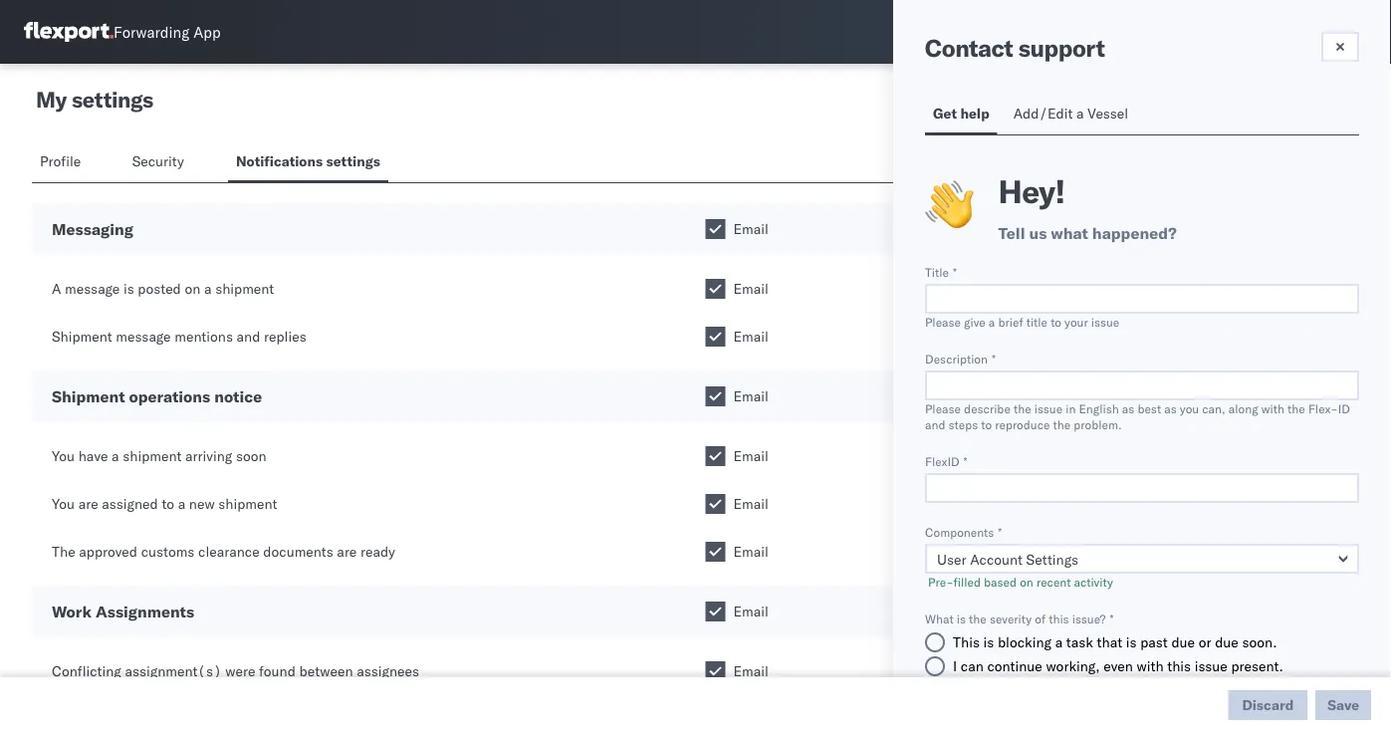 Task type: locate. For each thing, give the bounding box(es) containing it.
notice
[[214, 387, 262, 407]]

1 vertical spatial on
[[1020, 574, 1034, 589]]

and inside please describe the issue in english as best as you can, along with the flex-id and steps to reproduce the problem.
[[926, 417, 946, 432]]

* right issue?
[[1110, 611, 1114, 626]]

on right the based
[[1020, 574, 1034, 589]]

your
[[1065, 314, 1089, 329]]

this right of
[[1049, 611, 1070, 626]]

message for shipment
[[116, 328, 171, 345]]

0 vertical spatial are
[[78, 495, 98, 513]]

1 vertical spatial settings
[[326, 152, 380, 170]]

0 vertical spatial settings
[[72, 86, 153, 113]]

shipment for new
[[218, 495, 277, 513]]

are left assigned
[[78, 495, 98, 513]]

2 horizontal spatial issue
[[1195, 658, 1228, 675]]

issue down or
[[1195, 658, 1228, 675]]

0 vertical spatial message
[[65, 280, 120, 297]]

0 horizontal spatial on
[[185, 280, 201, 297]]

help
[[961, 105, 990, 122]]

6 email from the top
[[734, 495, 769, 513]]

to
[[1051, 314, 1062, 329], [982, 417, 993, 432], [162, 495, 174, 513]]

2 you from the top
[[52, 495, 75, 513]]

0 horizontal spatial and
[[237, 328, 260, 345]]

1 vertical spatial issue
[[1035, 401, 1063, 416]]

os
[[1335, 24, 1355, 39]]

this down past
[[1168, 658, 1192, 675]]

new
[[189, 495, 215, 513]]

👋
[[926, 175, 974, 235]]

please up steps
[[926, 401, 961, 416]]

notifications settings button
[[228, 143, 388, 182]]

forwarding
[[114, 22, 190, 41]]

settings inside 'button'
[[326, 152, 380, 170]]

1 horizontal spatial and
[[926, 417, 946, 432]]

7 email from the top
[[734, 543, 769, 560]]

1 horizontal spatial as
[[1165, 401, 1177, 416]]

a inside button
[[1077, 105, 1085, 122]]

and left 'replies'
[[237, 328, 260, 345]]

a
[[52, 280, 61, 297]]

2 vertical spatial issue
[[1195, 658, 1228, 675]]

this
[[1049, 611, 1070, 626], [1168, 658, 1192, 675]]

settings for notifications settings
[[326, 152, 380, 170]]

you left have
[[52, 447, 75, 465]]

vessel
[[1088, 105, 1129, 122]]

please inside please describe the issue in english as best as you can, along with the flex-id and steps to reproduce the problem.
[[926, 401, 961, 416]]

mentions
[[175, 328, 233, 345]]

a message is posted on a shipment
[[52, 280, 274, 297]]

0 vertical spatial shipment
[[215, 280, 274, 297]]

0 horizontal spatial issue
[[1035, 401, 1063, 416]]

0 vertical spatial with
[[1262, 401, 1285, 416]]

0 vertical spatial and
[[237, 328, 260, 345]]

2 email from the top
[[734, 280, 769, 297]]

activity
[[1075, 574, 1114, 589]]

and
[[237, 328, 260, 345], [926, 417, 946, 432]]

to down describe
[[982, 417, 993, 432]]

description
[[926, 351, 988, 366]]

0 horizontal spatial are
[[78, 495, 98, 513]]

1 you from the top
[[52, 447, 75, 465]]

in
[[1066, 401, 1076, 416]]

tell us what happened?
[[999, 223, 1177, 243]]

is right "what"
[[957, 611, 966, 626]]

settings right notifications
[[326, 152, 380, 170]]

1 vertical spatial are
[[337, 543, 357, 560]]

pre-filled based on recent activity
[[926, 574, 1114, 589]]

2 vertical spatial to
[[162, 495, 174, 513]]

shipment up you are assigned to a new shipment
[[123, 447, 182, 465]]

on right posted on the left of the page
[[185, 280, 201, 297]]

i
[[954, 658, 958, 675]]

settings
[[72, 86, 153, 113], [326, 152, 380, 170]]

shipment
[[52, 328, 112, 345], [52, 387, 125, 407]]

3 email from the top
[[734, 328, 769, 345]]

id
[[1339, 401, 1351, 416]]

as left best
[[1123, 401, 1135, 416]]

to right title
[[1051, 314, 1062, 329]]

get help button
[[926, 96, 998, 135]]

with down past
[[1137, 658, 1164, 675]]

1 shipment from the top
[[52, 328, 112, 345]]

message down posted on the left of the page
[[116, 328, 171, 345]]

* right components at right
[[999, 525, 1002, 540]]

1 vertical spatial and
[[926, 417, 946, 432]]

and left steps
[[926, 417, 946, 432]]

my settings
[[36, 86, 153, 113]]

2 horizontal spatial to
[[1051, 314, 1062, 329]]

the down "in"
[[1054, 417, 1071, 432]]

*
[[954, 265, 957, 279], [992, 351, 996, 366], [964, 454, 968, 469], [999, 525, 1002, 540], [1110, 611, 1114, 626]]

soon.
[[1243, 634, 1278, 651]]

* for description *
[[992, 351, 996, 366]]

email for work assignments
[[734, 603, 769, 620]]

1 vertical spatial to
[[982, 417, 993, 432]]

shipment right new
[[218, 495, 277, 513]]

8 email from the top
[[734, 603, 769, 620]]

shipment for a
[[215, 280, 274, 297]]

* right flexid
[[964, 454, 968, 469]]

my
[[36, 86, 67, 113]]

0 vertical spatial on
[[185, 280, 201, 297]]

1 horizontal spatial are
[[337, 543, 357, 560]]

0 vertical spatial issue
[[1092, 314, 1120, 329]]

message for a
[[65, 280, 120, 297]]

shipment up 'replies'
[[215, 280, 274, 297]]

1 horizontal spatial this
[[1168, 658, 1192, 675]]

operations
[[129, 387, 210, 407]]

along
[[1229, 401, 1259, 416]]

None text field
[[926, 284, 1360, 314], [926, 371, 1360, 401], [926, 473, 1360, 503], [926, 284, 1360, 314], [926, 371, 1360, 401], [926, 473, 1360, 503]]

are left ready
[[337, 543, 357, 560]]

0 horizontal spatial settings
[[72, 86, 153, 113]]

1 horizontal spatial with
[[1262, 401, 1285, 416]]

1 vertical spatial shipment
[[52, 387, 125, 407]]

issue for even
[[1195, 658, 1228, 675]]

you
[[52, 447, 75, 465], [52, 495, 75, 513]]

issue right your
[[1092, 314, 1120, 329]]

5 email from the top
[[734, 447, 769, 465]]

1 email from the top
[[734, 220, 769, 238]]

2 vertical spatial shipment
[[218, 495, 277, 513]]

due right or
[[1216, 634, 1239, 651]]

message
[[65, 280, 120, 297], [116, 328, 171, 345]]

brief
[[999, 314, 1024, 329]]

* right "description"
[[992, 351, 996, 366]]

messaging
[[52, 219, 133, 239]]

the
[[52, 543, 75, 560]]

a left new
[[178, 495, 186, 513]]

2 please from the top
[[926, 401, 961, 416]]

tell
[[999, 223, 1026, 243]]

0 vertical spatial you
[[52, 447, 75, 465]]

you for you have a shipment arriving soon
[[52, 447, 75, 465]]

1 horizontal spatial due
[[1216, 634, 1239, 651]]

email for you have a shipment arriving soon
[[734, 447, 769, 465]]

please left 'give'
[[926, 314, 961, 329]]

* for components *
[[999, 525, 1002, 540]]

filled
[[954, 574, 981, 589]]

issue inside please describe the issue in english as best as you can, along with the flex-id and steps to reproduce the problem.
[[1035, 401, 1063, 416]]

are
[[78, 495, 98, 513], [337, 543, 357, 560]]

flexid
[[926, 454, 960, 469]]

have
[[78, 447, 108, 465]]

0 horizontal spatial as
[[1123, 401, 1135, 416]]

this is blocking a task that is past due or due soon.
[[954, 634, 1278, 651]]

issue for title
[[1092, 314, 1120, 329]]

None checkbox
[[706, 279, 726, 299], [706, 327, 726, 347], [706, 446, 726, 466], [706, 494, 726, 514], [706, 542, 726, 562], [706, 602, 726, 622], [706, 279, 726, 299], [706, 327, 726, 347], [706, 446, 726, 466], [706, 494, 726, 514], [706, 542, 726, 562], [706, 602, 726, 622]]

you up the
[[52, 495, 75, 513]]

security
[[132, 152, 184, 170]]

approved
[[79, 543, 137, 560]]

issue left "in"
[[1035, 401, 1063, 416]]

4 email from the top
[[734, 388, 769, 405]]

with right "along"
[[1262, 401, 1285, 416]]

* for title *
[[954, 265, 957, 279]]

1 vertical spatial message
[[116, 328, 171, 345]]

found
[[259, 663, 296, 680]]

1 horizontal spatial on
[[1020, 574, 1034, 589]]

a right 'give'
[[989, 314, 996, 329]]

us
[[1030, 223, 1048, 243]]

1 horizontal spatial to
[[982, 417, 993, 432]]

1 horizontal spatial settings
[[326, 152, 380, 170]]

0 horizontal spatial due
[[1172, 634, 1196, 651]]

shipment up have
[[52, 387, 125, 407]]

please
[[926, 314, 961, 329], [926, 401, 961, 416]]

settings for my settings
[[72, 86, 153, 113]]

a left vessel
[[1077, 105, 1085, 122]]

steps
[[949, 417, 979, 432]]

None checkbox
[[706, 219, 726, 239], [706, 387, 726, 407], [706, 662, 726, 682], [706, 219, 726, 239], [706, 387, 726, 407], [706, 662, 726, 682]]

issue
[[1092, 314, 1120, 329], [1035, 401, 1063, 416], [1195, 658, 1228, 675]]

2 shipment from the top
[[52, 387, 125, 407]]

profile
[[40, 152, 81, 170]]

can
[[961, 658, 984, 675]]

title *
[[926, 265, 957, 279]]

get
[[934, 105, 957, 122]]

1 vertical spatial with
[[1137, 658, 1164, 675]]

message right a at the top of page
[[65, 280, 120, 297]]

email for shipment message mentions and replies
[[734, 328, 769, 345]]

due left or
[[1172, 634, 1196, 651]]

please give a brief title to your issue
[[926, 314, 1120, 329]]

1 vertical spatial please
[[926, 401, 961, 416]]

1 horizontal spatial issue
[[1092, 314, 1120, 329]]

shipment
[[215, 280, 274, 297], [123, 447, 182, 465], [218, 495, 277, 513]]

email
[[734, 220, 769, 238], [734, 280, 769, 297], [734, 328, 769, 345], [734, 388, 769, 405], [734, 447, 769, 465], [734, 495, 769, 513], [734, 543, 769, 560], [734, 603, 769, 620], [734, 663, 769, 680]]

please for please describe the issue in english as best as you can, along with the flex-id and steps to reproduce the problem.
[[926, 401, 961, 416]]

contact
[[926, 33, 1014, 63]]

due
[[1172, 634, 1196, 651], [1216, 634, 1239, 651]]

0 vertical spatial please
[[926, 314, 961, 329]]

9 email from the top
[[734, 663, 769, 680]]

shipment for shipment message mentions and replies
[[52, 328, 112, 345]]

0 horizontal spatial with
[[1137, 658, 1164, 675]]

1 please from the top
[[926, 314, 961, 329]]

as left you
[[1165, 401, 1177, 416]]

description *
[[926, 351, 996, 366]]

this
[[954, 634, 980, 651]]

to left new
[[162, 495, 174, 513]]

0 vertical spatial shipment
[[52, 328, 112, 345]]

1 vertical spatial you
[[52, 495, 75, 513]]

on
[[185, 280, 201, 297], [1020, 574, 1034, 589]]

* right title
[[954, 265, 957, 279]]

hey!
[[999, 171, 1066, 211]]

shipment down a at the top of page
[[52, 328, 112, 345]]

settings right the 'my'
[[72, 86, 153, 113]]

0 vertical spatial this
[[1049, 611, 1070, 626]]



Task type: vqa. For each thing, say whether or not it's contained in the screenshot.
Angeles, related to third Schedule Pickup from Los Angeles, CA link from the bottom
no



Task type: describe. For each thing, give the bounding box(es) containing it.
add/edit
[[1014, 105, 1073, 122]]

between
[[299, 663, 353, 680]]

forwarding app
[[114, 22, 221, 41]]

work
[[52, 602, 92, 622]]

you are assigned to a new shipment
[[52, 495, 277, 513]]

2 due from the left
[[1216, 634, 1239, 651]]

flexport. image
[[24, 22, 114, 42]]

to inside please describe the issue in english as best as you can, along with the flex-id and steps to reproduce the problem.
[[982, 417, 993, 432]]

documents
[[263, 543, 334, 560]]

2 as from the left
[[1165, 401, 1177, 416]]

email for a message is posted on a shipment
[[734, 280, 769, 297]]

assignment(s)
[[125, 663, 222, 680]]

the up this at the right bottom of page
[[970, 611, 987, 626]]

is right this at the right bottom of page
[[984, 634, 995, 651]]

0 vertical spatial to
[[1051, 314, 1062, 329]]

of
[[1035, 611, 1046, 626]]

shipment for shipment operations notice
[[52, 387, 125, 407]]

clearance
[[198, 543, 260, 560]]

shipment operations notice
[[52, 387, 262, 407]]

past
[[1141, 634, 1169, 651]]

with inside please describe the issue in english as best as you can, along with the flex-id and steps to reproduce the problem.
[[1262, 401, 1285, 416]]

work assignments
[[52, 602, 194, 622]]

severity
[[990, 611, 1032, 626]]

a right have
[[112, 447, 119, 465]]

1 as from the left
[[1123, 401, 1135, 416]]

app
[[193, 22, 221, 41]]

notifications settings
[[236, 152, 380, 170]]

you
[[1181, 401, 1200, 416]]

notifications
[[236, 152, 323, 170]]

conflicting
[[52, 663, 121, 680]]

components
[[926, 525, 995, 540]]

add/edit a vessel
[[1014, 105, 1129, 122]]

add/edit a vessel button
[[1006, 96, 1142, 135]]

email for you are assigned to a new shipment
[[734, 495, 769, 513]]

a left task
[[1056, 634, 1063, 651]]

you have a shipment arriving soon
[[52, 447, 267, 465]]

i can continue working, even with this issue present.
[[954, 658, 1284, 675]]

support
[[1019, 33, 1106, 63]]

task
[[1067, 634, 1094, 651]]

what
[[926, 611, 954, 626]]

title
[[926, 265, 950, 279]]

recent
[[1037, 574, 1071, 589]]

* for flexid *
[[964, 454, 968, 469]]

a up mentions
[[204, 280, 212, 297]]

can,
[[1203, 401, 1226, 416]]

1 due from the left
[[1172, 634, 1196, 651]]

User Account Settings text field
[[926, 544, 1360, 574]]

profile button
[[32, 143, 92, 182]]

best
[[1138, 401, 1162, 416]]

assignments
[[96, 602, 194, 622]]

please for please give a brief title to your issue
[[926, 314, 961, 329]]

email for the approved customs clearance documents are ready
[[734, 543, 769, 560]]

the left flex-
[[1288, 401, 1306, 416]]

issue?
[[1073, 611, 1106, 626]]

conflicting assignment(s) were found between assignees
[[52, 663, 420, 680]]

the up 'reproduce'
[[1014, 401, 1032, 416]]

happened?
[[1093, 223, 1177, 243]]

1 vertical spatial this
[[1168, 658, 1192, 675]]

blocking
[[998, 634, 1052, 651]]

title
[[1027, 314, 1048, 329]]

forwarding app link
[[24, 22, 221, 42]]

give
[[965, 314, 986, 329]]

reproduce
[[996, 417, 1051, 432]]

based
[[984, 574, 1017, 589]]

posted
[[138, 280, 181, 297]]

Search Shipments (/) text field
[[1010, 17, 1203, 47]]

english
[[1080, 401, 1120, 416]]

problem.
[[1074, 417, 1123, 432]]

email for shipment operations notice
[[734, 388, 769, 405]]

ready
[[361, 543, 395, 560]]

present.
[[1232, 658, 1284, 675]]

the approved customs clearance documents are ready
[[52, 543, 395, 560]]

0 horizontal spatial to
[[162, 495, 174, 513]]

components *
[[926, 525, 1002, 540]]

arriving
[[185, 447, 232, 465]]

that
[[1097, 634, 1123, 651]]

assignees
[[357, 663, 420, 680]]

is left posted on the left of the page
[[123, 280, 134, 297]]

flex-
[[1309, 401, 1339, 416]]

email for conflicting assignment(s) were found between assignees
[[734, 663, 769, 680]]

what is the severity of this issue? *
[[926, 611, 1114, 626]]

you for you are assigned to a new shipment
[[52, 495, 75, 513]]

assigned
[[102, 495, 158, 513]]

os button
[[1322, 9, 1368, 55]]

0 horizontal spatial this
[[1049, 611, 1070, 626]]

please describe the issue in english as best as you can, along with the flex-id and steps to reproduce the problem.
[[926, 401, 1351, 432]]

or
[[1199, 634, 1212, 651]]

shipment message mentions and replies
[[52, 328, 307, 345]]

security button
[[124, 143, 196, 182]]

flexid *
[[926, 454, 968, 469]]

were
[[226, 663, 256, 680]]

customs
[[141, 543, 195, 560]]

even
[[1104, 658, 1134, 675]]

pre-
[[929, 574, 954, 589]]

replies
[[264, 328, 307, 345]]

working,
[[1047, 658, 1101, 675]]

is right that
[[1127, 634, 1137, 651]]

1 vertical spatial shipment
[[123, 447, 182, 465]]

contact support
[[926, 33, 1106, 63]]

email for messaging
[[734, 220, 769, 238]]



